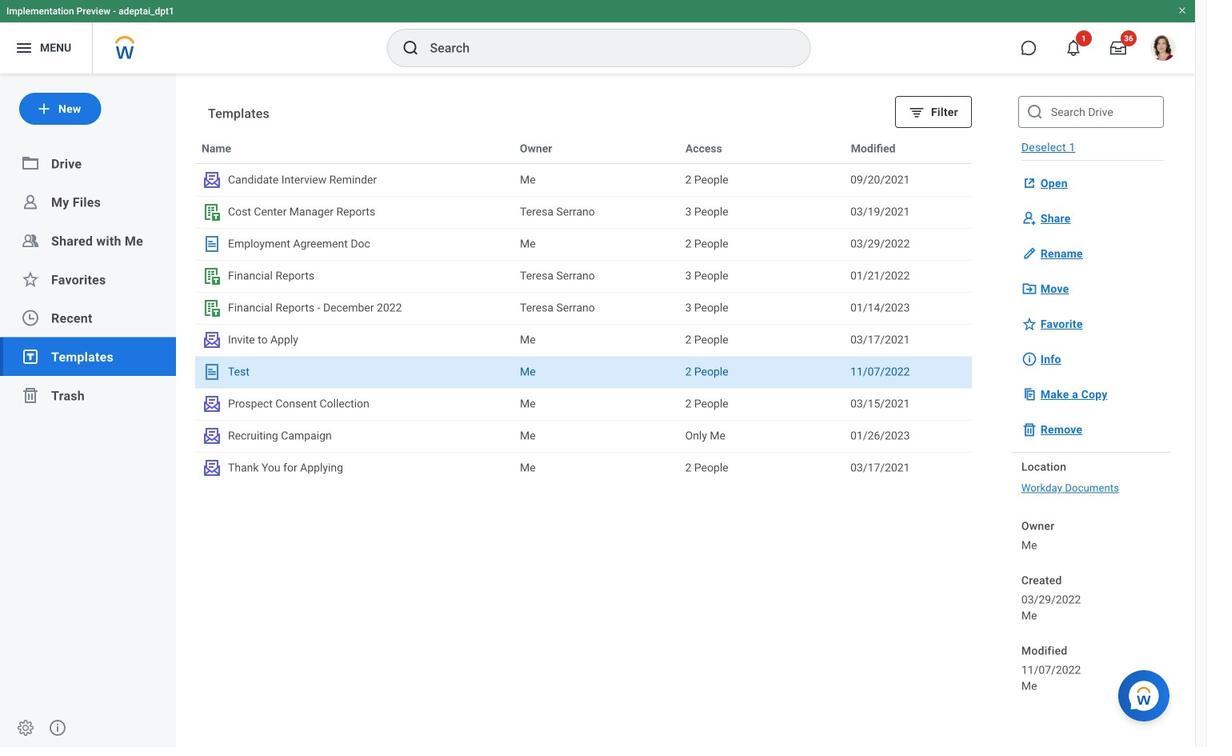 Task type: describe. For each thing, give the bounding box(es) containing it.
clock image
[[21, 309, 40, 328]]

notification template image for 11th row
[[202, 459, 222, 478]]

3 row from the top
[[195, 196, 972, 228]]

notification template image for 5th row from the bottom
[[202, 331, 222, 350]]

cell for 4th row from the top of the item list element
[[514, 229, 679, 259]]

workbook template image for 6th row from the bottom
[[202, 299, 222, 318]]

cell for 2nd row from the top of the item list element
[[514, 165, 679, 195]]

user image
[[21, 192, 40, 212]]

inbox large image
[[1111, 40, 1127, 56]]

workbook template image for fifth row from the top
[[202, 267, 222, 286]]

6 row from the top
[[195, 292, 972, 324]]

11 row from the top
[[195, 452, 972, 484]]

cell for 2nd row from the bottom of the item list element
[[514, 421, 679, 451]]

cell for 11th row
[[514, 453, 679, 483]]

1 horizontal spatial trash image
[[1022, 422, 1038, 438]]

cell for 9th row
[[514, 389, 679, 419]]

shared with me image
[[21, 231, 40, 250]]

notification template image for 9th row
[[202, 395, 222, 414]]

notification template image for 11th row
[[202, 459, 222, 478]]

cell for 6th row from the bottom
[[514, 293, 679, 323]]

edit image
[[1022, 246, 1038, 262]]

1 row from the top
[[195, 132, 972, 164]]

profile logan mcneil image
[[1151, 35, 1177, 64]]

5 row from the top
[[195, 260, 972, 292]]

ext link image
[[1022, 175, 1038, 191]]

notification template image for 2nd row from the top of the item list element
[[202, 170, 222, 190]]

4 row from the top
[[195, 228, 972, 260]]

workbook template image for 6th row from the bottom
[[202, 299, 222, 318]]

search image
[[1026, 102, 1045, 122]]

grid inside item list element
[[195, 132, 972, 747]]



Task type: locate. For each thing, give the bounding box(es) containing it.
3 cell from the top
[[514, 229, 679, 259]]

2 row from the top
[[195, 164, 972, 196]]

1 vertical spatial star image
[[1022, 316, 1038, 332]]

folder move image
[[1022, 281, 1038, 297]]

workbook template image for ninth row from the bottom of the item list element
[[202, 202, 222, 222]]

trash image
[[21, 386, 40, 405], [1022, 422, 1038, 438]]

cell
[[514, 165, 679, 195], [514, 197, 679, 227], [514, 229, 679, 259], [514, 261, 679, 291], [514, 293, 679, 323], [514, 325, 679, 355], [514, 357, 679, 387], [514, 389, 679, 419], [514, 421, 679, 451], [514, 453, 679, 483]]

user plus image
[[1022, 211, 1038, 227]]

0 horizontal spatial star image
[[21, 270, 40, 289]]

cell for fifth row from the top
[[514, 261, 679, 291]]

9 row from the top
[[195, 388, 972, 420]]

notification template image
[[202, 331, 222, 350], [202, 331, 222, 350], [202, 395, 222, 414], [202, 395, 222, 414], [202, 427, 222, 446], [202, 459, 222, 478]]

trash image down clock image
[[21, 386, 40, 405]]

9 cell from the top
[[514, 421, 679, 451]]

banner
[[0, 0, 1196, 74]]

cell for 5th row from the bottom
[[514, 325, 679, 355]]

gear image
[[16, 719, 35, 738]]

copy image
[[1022, 387, 1038, 403]]

info image
[[48, 719, 67, 738]]

1 cell from the top
[[514, 165, 679, 195]]

10 cell from the top
[[514, 453, 679, 483]]

grid
[[195, 132, 972, 747]]

6 cell from the top
[[514, 325, 679, 355]]

star image down shared with me 'image'
[[21, 270, 40, 289]]

workbook template image
[[202, 267, 222, 286], [202, 267, 222, 286], [202, 299, 222, 318]]

0 vertical spatial star image
[[21, 270, 40, 289]]

row
[[195, 132, 972, 164], [195, 164, 972, 196], [195, 196, 972, 228], [195, 228, 972, 260], [195, 260, 972, 292], [195, 292, 972, 324], [195, 324, 972, 356], [195, 356, 972, 388], [195, 388, 972, 420], [195, 420, 972, 452], [195, 452, 972, 484]]

search image
[[401, 38, 421, 58]]

justify image
[[14, 38, 34, 58]]

8 cell from the top
[[514, 389, 679, 419]]

folder open image
[[21, 154, 40, 173]]

plus image
[[36, 101, 52, 117]]

cell for ninth row from the bottom of the item list element
[[514, 197, 679, 227]]

7 cell from the top
[[514, 357, 679, 387]]

0 horizontal spatial trash image
[[21, 386, 40, 405]]

7 row from the top
[[195, 324, 972, 356]]

close environment banner image
[[1178, 6, 1188, 15]]

notification template image for 2nd row from the bottom of the item list element
[[202, 427, 222, 446]]

5 cell from the top
[[514, 293, 679, 323]]

notifications large image
[[1066, 40, 1082, 56]]

1 horizontal spatial star image
[[1022, 316, 1038, 332]]

Search Workday  search field
[[430, 30, 778, 66]]

info image
[[1022, 351, 1038, 367]]

10 row from the top
[[195, 420, 972, 452]]

8 row from the top
[[195, 356, 972, 388]]

1 vertical spatial trash image
[[1022, 422, 1038, 438]]

search drive field
[[1019, 96, 1165, 128]]

filter image
[[909, 104, 925, 120]]

workbook template image
[[202, 202, 222, 222], [202, 202, 222, 222], [202, 299, 222, 318]]

trash image down copy image
[[1022, 422, 1038, 438]]

cell for 4th row from the bottom of the item list element
[[514, 357, 679, 387]]

star image up info image on the right top
[[1022, 316, 1038, 332]]

notification template image for 2nd row from the bottom of the item list element
[[202, 427, 222, 446]]

0 vertical spatial trash image
[[21, 386, 40, 405]]

item list element
[[176, 74, 992, 748]]

2 cell from the top
[[514, 197, 679, 227]]

4 cell from the top
[[514, 261, 679, 291]]

star image
[[21, 270, 40, 289], [1022, 316, 1038, 332]]

notification template image
[[202, 170, 222, 190], [202, 170, 222, 190], [202, 427, 222, 446], [202, 459, 222, 478]]

document template image
[[202, 235, 222, 254], [202, 235, 222, 254], [202, 363, 222, 382], [202, 363, 222, 382]]



Task type: vqa. For each thing, say whether or not it's contained in the screenshot.
Spend Category as Worktag in Supplier invoice Transaction Tax Codes by Spend Categories element
no



